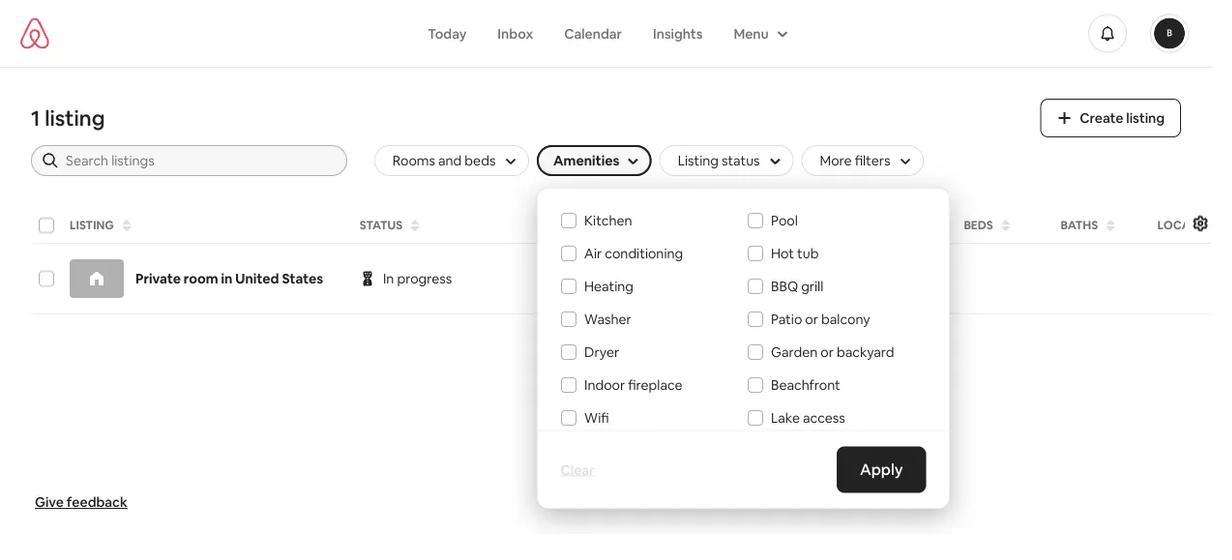 Task type: vqa. For each thing, say whether or not it's contained in the screenshot.
'United'
yes



Task type: describe. For each thing, give the bounding box(es) containing it.
tub
[[797, 244, 819, 262]]

indoor
[[584, 376, 625, 394]]

create
[[1081, 109, 1124, 127]]

instant
[[747, 218, 796, 233]]

inbox
[[498, 25, 534, 42]]

in
[[221, 270, 233, 288]]

location
[[1158, 218, 1213, 233]]

access
[[803, 409, 845, 426]]

amenities button
[[537, 145, 652, 176]]

heating
[[584, 277, 633, 295]]

book
[[799, 218, 833, 233]]

room
[[184, 270, 218, 288]]

1 listing heading
[[31, 105, 1018, 132]]

bbq grill
[[771, 277, 824, 295]]

private
[[136, 270, 181, 288]]

air conditioning
[[584, 244, 683, 262]]

listing for create listing
[[1127, 109, 1166, 127]]

Search text field
[[66, 151, 334, 170]]

beds button
[[959, 212, 1052, 239]]

calendar link
[[549, 15, 638, 52]]

listing
[[70, 218, 114, 233]]

apply button
[[837, 447, 927, 493]]

wifi
[[584, 409, 609, 426]]

menu button
[[719, 15, 800, 52]]

grill
[[801, 277, 824, 295]]

instant book
[[747, 218, 833, 233]]

states
[[282, 270, 324, 288]]

or for backyard
[[821, 343, 834, 361]]

create listing
[[1081, 109, 1166, 127]]

instant book button
[[742, 212, 857, 239]]

beachfront
[[771, 376, 840, 394]]

united
[[236, 270, 279, 288]]

insights link
[[638, 15, 719, 52]]

menu
[[734, 25, 769, 42]]

backyard
[[837, 343, 894, 361]]

garden
[[771, 343, 818, 361]]

clear button
[[553, 454, 603, 486]]

baths
[[1062, 218, 1099, 233]]

clear
[[561, 461, 595, 479]]

hot tub
[[771, 244, 819, 262]]



Task type: locate. For each thing, give the bounding box(es) containing it.
listing for 1 listing
[[45, 105, 105, 132]]

lake access
[[771, 409, 845, 426]]

1
[[31, 105, 40, 132]]

listing right create
[[1127, 109, 1166, 127]]

fireplace
[[628, 376, 683, 394]]

bbq
[[771, 277, 798, 295]]

balcony
[[821, 310, 870, 328]]

in
[[383, 270, 394, 288]]

private room in united states
[[136, 270, 324, 288]]

give feedback
[[35, 494, 128, 511]]

1 vertical spatial or
[[821, 343, 834, 361]]

1 horizontal spatial listing
[[1127, 109, 1166, 127]]

calendar
[[565, 25, 622, 42]]

instant book off image
[[747, 271, 763, 287]]

listing
[[45, 105, 105, 132], [1127, 109, 1166, 127]]

apply dialog
[[537, 188, 951, 509]]

lake
[[771, 409, 800, 426]]

finish
[[569, 270, 605, 288]]

apply
[[861, 460, 904, 480]]

patio or balcony
[[771, 310, 870, 328]]

finish link
[[554, 262, 621, 295]]

main navigation menu image
[[1155, 18, 1186, 49]]

1 listing
[[31, 105, 105, 132]]

patio
[[771, 310, 802, 328]]

indoor fireplace
[[584, 376, 683, 394]]

conditioning
[[605, 244, 683, 262]]

feedback
[[67, 494, 128, 511]]

kitchen
[[584, 212, 632, 229]]

today
[[428, 25, 467, 42]]

progress
[[397, 270, 452, 288]]

or right patio
[[805, 310, 818, 328]]

give
[[35, 494, 64, 511]]

or
[[805, 310, 818, 328], [821, 343, 834, 361]]

off
[[771, 270, 791, 288]]

status button
[[354, 212, 544, 239]]

washer
[[584, 310, 631, 328]]

pool
[[771, 212, 798, 229]]

listing button
[[64, 212, 350, 239]]

0 vertical spatial or
[[805, 310, 818, 328]]

or right garden at the bottom of page
[[821, 343, 834, 361]]

insights
[[653, 25, 703, 42]]

location button
[[1153, 212, 1213, 239]]

in progress
[[383, 270, 452, 288]]

inbox link
[[482, 15, 549, 52]]

0 horizontal spatial or
[[805, 310, 818, 328]]

baths button
[[1056, 212, 1149, 239]]

listing right 1
[[45, 105, 105, 132]]

air
[[584, 244, 602, 262]]

amenities
[[554, 152, 620, 169]]

beds
[[965, 218, 994, 233]]

hot
[[771, 244, 794, 262]]

today link
[[413, 15, 482, 52]]

0 horizontal spatial listing
[[45, 105, 105, 132]]

1 horizontal spatial or
[[821, 343, 834, 361]]

dryer
[[584, 343, 619, 361]]

garden or backyard
[[771, 343, 894, 361]]

give feedback button
[[27, 486, 135, 519]]

create listing link
[[1041, 99, 1182, 137]]

status
[[360, 218, 403, 233]]

or for balcony
[[805, 310, 818, 328]]



